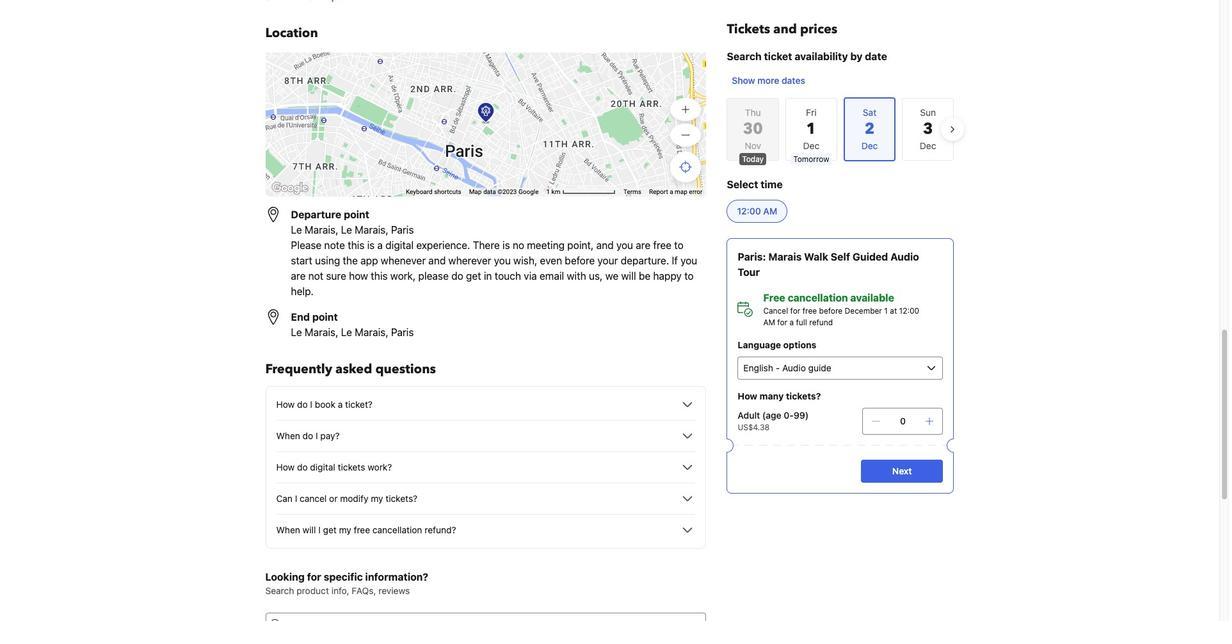 Task type: locate. For each thing, give the bounding box(es) containing it.
free up departure.
[[653, 240, 672, 251]]

how inside dropdown button
[[276, 399, 295, 410]]

marais, up 'asked'
[[355, 327, 389, 338]]

free inside departure point le marais, le marais, paris please note this is a digital experience. there is no meeting point, and you are free to start using the app whenever and wherever you wish, even before your departure.  if you are not sure how this work, please do get in touch via email with us, we will be happy to help.
[[653, 240, 672, 251]]

do
[[452, 270, 464, 282], [297, 399, 308, 410], [303, 430, 313, 441], [297, 462, 308, 473]]

1 vertical spatial free
[[803, 306, 817, 316]]

will down cancel
[[303, 525, 316, 535]]

you right if
[[681, 255, 698, 266]]

point,
[[568, 240, 594, 251]]

us,
[[589, 270, 603, 282]]

0 horizontal spatial search
[[265, 585, 294, 596]]

next button
[[861, 460, 944, 483]]

get
[[466, 270, 481, 282], [323, 525, 337, 535]]

end
[[291, 311, 310, 323]]

you up touch
[[494, 255, 511, 266]]

1 horizontal spatial for
[[778, 318, 788, 327]]

end point le marais, le marais, paris
[[291, 311, 414, 338]]

1 vertical spatial search
[[265, 585, 294, 596]]

1 horizontal spatial free
[[653, 240, 672, 251]]

0 vertical spatial 12:00
[[738, 206, 761, 216]]

0 vertical spatial point
[[344, 209, 370, 220]]

is up app
[[367, 240, 375, 251]]

1 vertical spatial and
[[597, 240, 614, 251]]

i for book
[[310, 399, 313, 410]]

for
[[791, 306, 801, 316], [778, 318, 788, 327], [307, 571, 321, 583]]

when do i pay? button
[[276, 428, 696, 444]]

marais,
[[305, 224, 338, 236], [355, 224, 389, 236], [305, 327, 338, 338], [355, 327, 389, 338]]

1 vertical spatial when
[[276, 525, 300, 535]]

paris inside departure point le marais, le marais, paris please note this is a digital experience. there is no meeting point, and you are free to start using the app whenever and wherever you wish, even before your departure.  if you are not sure how this work, please do get in touch via email with us, we will be happy to help.
[[391, 224, 414, 236]]

1 when from the top
[[276, 430, 300, 441]]

when
[[276, 430, 300, 441], [276, 525, 300, 535]]

how
[[738, 391, 758, 402], [276, 399, 295, 410], [276, 462, 295, 473]]

1 vertical spatial 1
[[547, 188, 550, 195]]

am down time
[[764, 206, 778, 216]]

1 horizontal spatial before
[[819, 306, 843, 316]]

a right book
[[338, 399, 343, 410]]

dec inside fri 1 dec tomorrow
[[804, 140, 820, 151]]

i down cancel
[[318, 525, 321, 535]]

for down cancel
[[778, 318, 788, 327]]

to
[[675, 240, 684, 251], [685, 270, 694, 282]]

le up please
[[291, 224, 302, 236]]

1 horizontal spatial this
[[371, 270, 388, 282]]

how down frequently
[[276, 399, 295, 410]]

search inside looking for specific information? search product info, faqs, reviews
[[265, 585, 294, 596]]

0 vertical spatial for
[[791, 306, 801, 316]]

1 horizontal spatial digital
[[386, 240, 414, 251]]

0 horizontal spatial before
[[565, 255, 595, 266]]

search ticket availability by date
[[727, 51, 888, 62]]

0 horizontal spatial point
[[312, 311, 338, 323]]

paris up questions
[[391, 327, 414, 338]]

do left book
[[297, 399, 308, 410]]

free for will
[[354, 525, 370, 535]]

do inside departure point le marais, le marais, paris please note this is a digital experience. there is no meeting point, and you are free to start using the app whenever and wherever you wish, even before your departure.  if you are not sure how this work, please do get in touch via email with us, we will be happy to help.
[[452, 270, 464, 282]]

and up your
[[597, 240, 614, 251]]

0 horizontal spatial my
[[339, 525, 351, 535]]

when down "can"
[[276, 525, 300, 535]]

when left pay?
[[276, 430, 300, 441]]

and up the ticket
[[774, 20, 797, 38]]

this down app
[[371, 270, 388, 282]]

your
[[598, 255, 618, 266]]

1 vertical spatial before
[[819, 306, 843, 316]]

2 when from the top
[[276, 525, 300, 535]]

marais, up app
[[355, 224, 389, 236]]

dec
[[804, 140, 820, 151], [920, 140, 937, 151]]

sure
[[326, 270, 346, 282]]

when do i pay?
[[276, 430, 340, 441]]

0 vertical spatial free
[[653, 240, 672, 251]]

1 vertical spatial are
[[291, 270, 306, 282]]

0 horizontal spatial this
[[348, 240, 365, 251]]

next
[[893, 466, 912, 476]]

0 vertical spatial digital
[[386, 240, 414, 251]]

i for pay?
[[316, 430, 318, 441]]

looking for specific information? search product info, faqs, reviews
[[265, 571, 428, 596]]

you up your
[[617, 240, 633, 251]]

le
[[291, 224, 302, 236], [341, 224, 352, 236], [291, 327, 302, 338], [341, 327, 352, 338]]

and
[[774, 20, 797, 38], [597, 240, 614, 251], [429, 255, 446, 266]]

1 vertical spatial for
[[778, 318, 788, 327]]

0 horizontal spatial dec
[[804, 140, 820, 151]]

language
[[738, 339, 781, 350]]

99)
[[794, 410, 809, 421]]

1 horizontal spatial get
[[466, 270, 481, 282]]

0 horizontal spatial tickets?
[[386, 493, 418, 504]]

keyboard shortcuts button
[[406, 188, 462, 197]]

2 horizontal spatial 1
[[885, 306, 888, 316]]

not
[[308, 270, 324, 282]]

thu 30 nov today
[[742, 107, 764, 164]]

2 horizontal spatial and
[[774, 20, 797, 38]]

0 horizontal spatial is
[[367, 240, 375, 251]]

dates
[[782, 75, 806, 86]]

for up full
[[791, 306, 801, 316]]

to right happy
[[685, 270, 694, 282]]

work?
[[368, 462, 392, 473]]

do for how do i book a ticket?
[[297, 399, 308, 410]]

select time
[[727, 179, 783, 190]]

1 dec from the left
[[804, 140, 820, 151]]

get down or
[[323, 525, 337, 535]]

cancellation left refund?
[[373, 525, 422, 535]]

you
[[617, 240, 633, 251], [494, 255, 511, 266], [681, 255, 698, 266]]

1 vertical spatial am
[[764, 318, 776, 327]]

0 horizontal spatial free
[[354, 525, 370, 535]]

tomorrow
[[794, 154, 830, 164]]

paris up whenever
[[391, 224, 414, 236]]

departure
[[291, 209, 342, 220]]

are down start on the left
[[291, 270, 306, 282]]

tickets? up 99)
[[786, 391, 821, 402]]

digital up whenever
[[386, 240, 414, 251]]

free up full
[[803, 306, 817, 316]]

map region
[[214, 0, 870, 269]]

frequently
[[265, 361, 332, 378]]

1 horizontal spatial are
[[636, 240, 651, 251]]

0 horizontal spatial and
[[429, 255, 446, 266]]

region
[[717, 92, 965, 167]]

are up departure.
[[636, 240, 651, 251]]

dec up tomorrow
[[804, 140, 820, 151]]

0 horizontal spatial 12:00
[[738, 206, 761, 216]]

1 is from the left
[[367, 240, 375, 251]]

1 horizontal spatial cancellation
[[788, 292, 848, 304]]

1 vertical spatial to
[[685, 270, 694, 282]]

1 left at
[[885, 306, 888, 316]]

free inside free cancellation available cancel for free before december 1 at 12:00 am for a full refund
[[803, 306, 817, 316]]

1 down fri
[[807, 118, 817, 140]]

search down looking
[[265, 585, 294, 596]]

0 vertical spatial 1
[[807, 118, 817, 140]]

paris inside end point le marais, le marais, paris
[[391, 327, 414, 338]]

do down when do i pay?
[[297, 462, 308, 473]]

is left no
[[503, 240, 510, 251]]

1 horizontal spatial my
[[371, 493, 383, 504]]

1 vertical spatial my
[[339, 525, 351, 535]]

frequently asked questions
[[265, 361, 436, 378]]

0 vertical spatial to
[[675, 240, 684, 251]]

dec for 3
[[920, 140, 937, 151]]

show
[[732, 75, 756, 86]]

2 paris from the top
[[391, 327, 414, 338]]

paris for departure
[[391, 224, 414, 236]]

i left book
[[310, 399, 313, 410]]

or
[[329, 493, 338, 504]]

0 vertical spatial am
[[764, 206, 778, 216]]

1 horizontal spatial will
[[621, 270, 636, 282]]

0 vertical spatial get
[[466, 270, 481, 282]]

get inside dropdown button
[[323, 525, 337, 535]]

can i cancel or modify my tickets? button
[[276, 491, 696, 507]]

point up note
[[344, 209, 370, 220]]

marais, down departure
[[305, 224, 338, 236]]

how for how do i book a ticket?
[[276, 399, 295, 410]]

language options
[[738, 339, 817, 350]]

search up "show"
[[727, 51, 762, 62]]

walk
[[805, 251, 829, 263]]

paris: marais walk self guided audio tour
[[738, 251, 920, 278]]

cancellation up refund
[[788, 292, 848, 304]]

before up refund
[[819, 306, 843, 316]]

before down point,
[[565, 255, 595, 266]]

12:00
[[738, 206, 761, 216], [900, 306, 920, 316]]

1 vertical spatial tickets?
[[386, 493, 418, 504]]

1 vertical spatial point
[[312, 311, 338, 323]]

2 horizontal spatial free
[[803, 306, 817, 316]]

1 vertical spatial paris
[[391, 327, 414, 338]]

0 vertical spatial my
[[371, 493, 383, 504]]

0 vertical spatial this
[[348, 240, 365, 251]]

2 am from the top
[[764, 318, 776, 327]]

1 km button
[[543, 188, 620, 197]]

this up the at the left top of page
[[348, 240, 365, 251]]

be
[[639, 270, 651, 282]]

do down wherever
[[452, 270, 464, 282]]

nov
[[745, 140, 761, 151]]

will left be
[[621, 270, 636, 282]]

get inside departure point le marais, le marais, paris please note this is a digital experience. there is no meeting point, and you are free to start using the app whenever and wherever you wish, even before your departure.  if you are not sure how this work, please do get in touch via email with us, we will be happy to help.
[[466, 270, 481, 282]]

12:00 right at
[[900, 306, 920, 316]]

0 vertical spatial when
[[276, 430, 300, 441]]

get left in at left
[[466, 270, 481, 282]]

before inside free cancellation available cancel for free before december 1 at 12:00 am for a full refund
[[819, 306, 843, 316]]

1 vertical spatial digital
[[310, 462, 335, 473]]

via
[[524, 270, 537, 282]]

point
[[344, 209, 370, 220], [312, 311, 338, 323]]

google image
[[269, 180, 311, 197]]

am down cancel
[[764, 318, 776, 327]]

point inside end point le marais, le marais, paris
[[312, 311, 338, 323]]

0 vertical spatial paris
[[391, 224, 414, 236]]

0 vertical spatial tickets?
[[786, 391, 821, 402]]

sun 3 dec
[[920, 107, 937, 151]]

december
[[845, 306, 883, 316]]

point right end
[[312, 311, 338, 323]]

paris for end
[[391, 327, 414, 338]]

1 vertical spatial cancellation
[[373, 525, 422, 535]]

1 horizontal spatial 12:00
[[900, 306, 920, 316]]

0 vertical spatial before
[[565, 255, 595, 266]]

do inside dropdown button
[[297, 462, 308, 473]]

options
[[784, 339, 817, 350]]

for up product
[[307, 571, 321, 583]]

1 vertical spatial this
[[371, 270, 388, 282]]

are
[[636, 240, 651, 251], [291, 270, 306, 282]]

a inside departure point le marais, le marais, paris please note this is a digital experience. there is no meeting point, and you are free to start using the app whenever and wherever you wish, even before your departure.  if you are not sure how this work, please do get in touch via email with us, we will be happy to help.
[[378, 240, 383, 251]]

2 vertical spatial 1
[[885, 306, 888, 316]]

0 horizontal spatial cancellation
[[373, 525, 422, 535]]

0 vertical spatial search
[[727, 51, 762, 62]]

free down modify
[[354, 525, 370, 535]]

1 horizontal spatial point
[[344, 209, 370, 220]]

will inside dropdown button
[[303, 525, 316, 535]]

point inside departure point le marais, le marais, paris please note this is a digital experience. there is no meeting point, and you are free to start using the app whenever and wherever you wish, even before your departure.  if you are not sure how this work, please do get in touch via email with us, we will be happy to help.
[[344, 209, 370, 220]]

1 horizontal spatial tickets?
[[786, 391, 821, 402]]

specific
[[324, 571, 363, 583]]

0 horizontal spatial will
[[303, 525, 316, 535]]

is
[[367, 240, 375, 251], [503, 240, 510, 251]]

0 vertical spatial cancellation
[[788, 292, 848, 304]]

2 vertical spatial and
[[429, 255, 446, 266]]

free inside dropdown button
[[354, 525, 370, 535]]

tickets? down work?
[[386, 493, 418, 504]]

do left pay?
[[303, 430, 313, 441]]

search
[[727, 51, 762, 62], [265, 585, 294, 596]]

fri
[[806, 107, 817, 118]]

1 vertical spatial get
[[323, 525, 337, 535]]

full
[[796, 318, 808, 327]]

shortcuts
[[434, 188, 462, 195]]

1 inside "button"
[[547, 188, 550, 195]]

ticket
[[764, 51, 793, 62]]

free
[[764, 292, 786, 304]]

using
[[315, 255, 340, 266]]

map
[[469, 188, 482, 195]]

1 vertical spatial 12:00
[[900, 306, 920, 316]]

cancellation
[[788, 292, 848, 304], [373, 525, 422, 535]]

1 horizontal spatial search
[[727, 51, 762, 62]]

0 horizontal spatial get
[[323, 525, 337, 535]]

0 horizontal spatial digital
[[310, 462, 335, 473]]

1
[[807, 118, 817, 140], [547, 188, 550, 195], [885, 306, 888, 316]]

and up please
[[429, 255, 446, 266]]

dec down 3
[[920, 140, 937, 151]]

1 horizontal spatial you
[[617, 240, 633, 251]]

2 horizontal spatial you
[[681, 255, 698, 266]]

how inside dropdown button
[[276, 462, 295, 473]]

12:00 inside free cancellation available cancel for free before december 1 at 12:00 am for a full refund
[[900, 306, 920, 316]]

12:00 down select time
[[738, 206, 761, 216]]

free
[[653, 240, 672, 251], [803, 306, 817, 316], [354, 525, 370, 535]]

digital
[[386, 240, 414, 251], [310, 462, 335, 473]]

happy
[[653, 270, 682, 282]]

departure point le marais, le marais, paris please note this is a digital experience. there is no meeting point, and you are free to start using the app whenever and wherever you wish, even before your departure.  if you are not sure how this work, please do get in touch via email with us, we will be happy to help.
[[291, 209, 698, 297]]

30
[[743, 118, 763, 140]]

how up adult at the bottom of the page
[[738, 391, 758, 402]]

my down can i cancel or modify my tickets?
[[339, 525, 351, 535]]

1 left km
[[547, 188, 550, 195]]

0 vertical spatial will
[[621, 270, 636, 282]]

more
[[758, 75, 780, 86]]

tickets?
[[786, 391, 821, 402], [386, 493, 418, 504]]

1 am from the top
[[764, 206, 778, 216]]

wish,
[[514, 255, 538, 266]]

2 vertical spatial for
[[307, 571, 321, 583]]

information?
[[365, 571, 428, 583]]

how up "can"
[[276, 462, 295, 473]]

i left pay?
[[316, 430, 318, 441]]

2 vertical spatial free
[[354, 525, 370, 535]]

my right modify
[[371, 493, 383, 504]]

this
[[348, 240, 365, 251], [371, 270, 388, 282]]

touch
[[495, 270, 521, 282]]

0 horizontal spatial 1
[[547, 188, 550, 195]]

2 horizontal spatial for
[[791, 306, 801, 316]]

a up app
[[378, 240, 383, 251]]

i right "can"
[[295, 493, 297, 504]]

1 horizontal spatial to
[[685, 270, 694, 282]]

how
[[349, 270, 368, 282]]

email
[[540, 270, 564, 282]]

a left full
[[790, 318, 794, 327]]

2 dec from the left
[[920, 140, 937, 151]]

1 horizontal spatial is
[[503, 240, 510, 251]]

cancel
[[300, 493, 327, 504]]

1 vertical spatial will
[[303, 525, 316, 535]]

point for end
[[312, 311, 338, 323]]

digital left tickets
[[310, 462, 335, 473]]

0 horizontal spatial for
[[307, 571, 321, 583]]

1 horizontal spatial dec
[[920, 140, 937, 151]]

to up if
[[675, 240, 684, 251]]

report a map error
[[649, 188, 703, 195]]

when will i get my free cancellation refund? button
[[276, 523, 696, 538]]

1 paris from the top
[[391, 224, 414, 236]]

tickets? inside dropdown button
[[386, 493, 418, 504]]

0 horizontal spatial are
[[291, 270, 306, 282]]

free for cancellation
[[803, 306, 817, 316]]

le up note
[[341, 224, 352, 236]]

1 horizontal spatial 1
[[807, 118, 817, 140]]



Task type: vqa. For each thing, say whether or not it's contained in the screenshot.
99)
yes



Task type: describe. For each thing, give the bounding box(es) containing it.
time
[[761, 179, 783, 190]]

refund
[[810, 318, 833, 327]]

how do digital tickets work?
[[276, 462, 392, 473]]

digital inside departure point le marais, le marais, paris please note this is a digital experience. there is no meeting point, and you are free to start using the app whenever and wherever you wish, even before your departure.  if you are not sure how this work, please do get in touch via email with us, we will be happy to help.
[[386, 240, 414, 251]]

report
[[649, 188, 668, 195]]

0 horizontal spatial you
[[494, 255, 511, 266]]

how for how many tickets?
[[738, 391, 758, 402]]

0 horizontal spatial to
[[675, 240, 684, 251]]

will inside departure point le marais, le marais, paris please note this is a digital experience. there is no meeting point, and you are free to start using the app whenever and wherever you wish, even before your departure.  if you are not sure how this work, please do get in touch via email with us, we will be happy to help.
[[621, 270, 636, 282]]

paris:
[[738, 251, 766, 263]]

when for when will i get my free cancellation refund?
[[276, 525, 300, 535]]

when for when do i pay?
[[276, 430, 300, 441]]

in
[[484, 270, 492, 282]]

a left map
[[670, 188, 673, 195]]

0 vertical spatial are
[[636, 240, 651, 251]]

0-
[[784, 410, 794, 421]]

please
[[291, 240, 322, 251]]

dec for 1
[[804, 140, 820, 151]]

by
[[851, 51, 863, 62]]

ticket?
[[345, 399, 373, 410]]

before inside departure point le marais, le marais, paris please note this is a digital experience. there is no meeting point, and you are free to start using the app whenever and wherever you wish, even before your departure.  if you are not sure how this work, please do get in touch via email with us, we will be happy to help.
[[565, 255, 595, 266]]

digital inside dropdown button
[[310, 462, 335, 473]]

a inside free cancellation available cancel for free before december 1 at 12:00 am for a full refund
[[790, 318, 794, 327]]

terms
[[624, 188, 642, 195]]

region containing 30
[[717, 92, 965, 167]]

how for how do digital tickets work?
[[276, 462, 295, 473]]

a inside dropdown button
[[338, 399, 343, 410]]

when will i get my free cancellation refund?
[[276, 525, 456, 535]]

0
[[900, 416, 906, 427]]

the
[[343, 255, 358, 266]]

le down end
[[291, 327, 302, 338]]

0 vertical spatial and
[[774, 20, 797, 38]]

help.
[[291, 286, 314, 297]]

self
[[831, 251, 851, 263]]

work,
[[391, 270, 416, 282]]

prices
[[800, 20, 838, 38]]

departure.
[[621, 255, 669, 266]]

with
[[567, 270, 586, 282]]

faqs,
[[352, 585, 376, 596]]

tickets and prices
[[727, 20, 838, 38]]

can i cancel or modify my tickets?
[[276, 493, 418, 504]]

whenever
[[381, 255, 426, 266]]

us$4.38
[[738, 423, 770, 432]]

guided
[[853, 251, 889, 263]]

marais, down end
[[305, 327, 338, 338]]

how do i book a ticket?
[[276, 399, 373, 410]]

error
[[689, 188, 703, 195]]

do for when do i pay?
[[303, 430, 313, 441]]

today
[[742, 154, 764, 164]]

adult (age 0-99) us$4.38
[[738, 410, 809, 432]]

i for get
[[318, 525, 321, 535]]

meeting
[[527, 240, 565, 251]]

show more dates
[[732, 75, 806, 86]]

cancellation inside free cancellation available cancel for free before december 1 at 12:00 am for a full refund
[[788, 292, 848, 304]]

am inside free cancellation available cancel for free before december 1 at 12:00 am for a full refund
[[764, 318, 776, 327]]

do for how do digital tickets work?
[[297, 462, 308, 473]]

info,
[[332, 585, 349, 596]]

how do digital tickets work? button
[[276, 460, 696, 475]]

many
[[760, 391, 784, 402]]

marais
[[769, 251, 802, 263]]

audio
[[891, 251, 920, 263]]

availability
[[795, 51, 848, 62]]

please
[[419, 270, 449, 282]]

le up frequently asked questions
[[341, 327, 352, 338]]

looking
[[265, 571, 305, 583]]

data
[[483, 188, 496, 195]]

keyboard shortcuts
[[406, 188, 462, 195]]

sun
[[920, 107, 936, 118]]

can
[[276, 493, 293, 504]]

pay?
[[320, 430, 340, 441]]

modify
[[340, 493, 369, 504]]

terms link
[[624, 188, 642, 195]]

wherever
[[449, 255, 491, 266]]

1 horizontal spatial and
[[597, 240, 614, 251]]

refund?
[[425, 525, 456, 535]]

questions
[[376, 361, 436, 378]]

reviews
[[379, 585, 410, 596]]

product
[[297, 585, 329, 596]]

free cancellation available cancel for free before december 1 at 12:00 am for a full refund
[[764, 292, 920, 327]]

(age
[[763, 410, 782, 421]]

map data ©2023 google
[[469, 188, 539, 195]]

3
[[923, 118, 933, 140]]

for inside looking for specific information? search product info, faqs, reviews
[[307, 571, 321, 583]]

available
[[851, 292, 895, 304]]

there
[[473, 240, 500, 251]]

tour
[[738, 266, 760, 278]]

we
[[606, 270, 619, 282]]

at
[[890, 306, 897, 316]]

12:00 am
[[738, 206, 778, 216]]

cancellation inside dropdown button
[[373, 525, 422, 535]]

how many tickets?
[[738, 391, 821, 402]]

tickets
[[338, 462, 365, 473]]

show more dates button
[[727, 69, 811, 92]]

date
[[865, 51, 888, 62]]

2 is from the left
[[503, 240, 510, 251]]

note
[[324, 240, 345, 251]]

1 inside fri 1 dec tomorrow
[[807, 118, 817, 140]]

point for departure
[[344, 209, 370, 220]]

select
[[727, 179, 759, 190]]

location
[[265, 24, 318, 42]]

1 inside free cancellation available cancel for free before december 1 at 12:00 am for a full refund
[[885, 306, 888, 316]]

app
[[361, 255, 378, 266]]

no
[[513, 240, 524, 251]]



